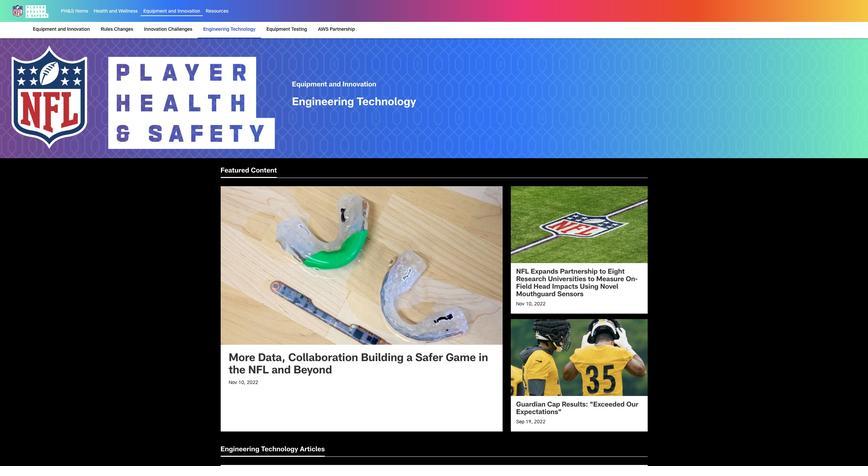 Task type: describe. For each thing, give the bounding box(es) containing it.
resources
[[206, 9, 229, 14]]

1 vertical spatial equipment and innovation link
[[33, 22, 93, 38]]

engineering technology link
[[201, 22, 258, 38]]

sensors
[[558, 292, 584, 299]]

novel
[[600, 285, 618, 291]]

"exceeded
[[590, 403, 625, 409]]

and for equipment and innovation link to the bottom
[[58, 27, 66, 32]]

collaboration
[[288, 354, 358, 365]]

page main content main content
[[0, 38, 868, 467]]

2 horizontal spatial technology
[[357, 98, 416, 109]]

innovation challenges link
[[141, 22, 195, 38]]

0 horizontal spatial technology
[[231, 27, 256, 32]]

resources link
[[206, 9, 229, 14]]

challenges
[[168, 27, 192, 32]]

using
[[580, 285, 599, 291]]

10, for nfl expands partnership to eight research universities to measure on- field head impacts using novel mouthguard sensors
[[526, 303, 533, 307]]

equipment and innovation for equipment and innovation link to the right
[[143, 9, 200, 14]]

health
[[94, 9, 108, 14]]

equipment and innovation for equipment and innovation link to the bottom
[[33, 27, 90, 32]]

head
[[534, 285, 551, 291]]

banner containing ph&s home
[[0, 0, 868, 38]]

nfl expands partnership to eight research universities to measure on-field head impacts using novel mouthguard sensors image
[[511, 187, 648, 264]]

engineering technology articles
[[221, 447, 325, 454]]

more
[[229, 354, 255, 365]]

2022 for field
[[534, 303, 546, 307]]

aws
[[318, 27, 329, 32]]

in
[[479, 354, 488, 365]]

articles
[[300, 447, 325, 454]]

results:
[[562, 403, 588, 409]]

content
[[251, 168, 277, 175]]

game
[[446, 354, 476, 365]]

aws partnership
[[318, 27, 355, 32]]

more data, collaboration building a safer game in the nfl and beyond
[[229, 354, 488, 377]]

0 horizontal spatial engineering technology
[[203, 27, 256, 32]]

sep 19, 2022
[[516, 421, 546, 425]]

research
[[516, 277, 546, 284]]

wellness
[[118, 9, 138, 14]]

equipment inside page main content main content
[[292, 82, 327, 89]]

ph&s
[[61, 9, 74, 14]]

mouthguard
[[516, 292, 556, 299]]

cap
[[547, 403, 560, 409]]

expectations"
[[516, 410, 562, 417]]

home
[[75, 9, 88, 14]]

and inside more data, collaboration building a safer game in the nfl and beyond
[[272, 366, 291, 377]]

data,
[[258, 354, 286, 365]]

and for health and wellness link
[[109, 9, 117, 14]]

guardian cap results: "exceeded our expectations"
[[516, 403, 639, 417]]

and for equipment and innovation link to the right
[[168, 9, 176, 14]]

0 horizontal spatial partnership
[[330, 27, 355, 32]]

beyond
[[294, 366, 332, 377]]

equipment and innovation inside page main content main content
[[292, 82, 376, 89]]

nfl inside more data, collaboration building a safer game in the nfl and beyond
[[248, 366, 269, 377]]

2022 for and
[[247, 381, 258, 386]]

nfl inside nfl expands partnership to eight research universities to measure on- field head impacts using novel mouthguard sensors
[[516, 270, 529, 276]]

partnership inside nfl expands partnership to eight research universities to measure on- field head impacts using novel mouthguard sensors
[[560, 270, 598, 276]]

rules
[[101, 27, 113, 32]]

the
[[229, 366, 246, 377]]

10, for more data, collaboration building a safer game in the nfl and beyond
[[238, 381, 246, 386]]

guardian
[[516, 403, 546, 409]]

player health and safety logo image
[[11, 3, 50, 19]]

our
[[627, 403, 639, 409]]

equipment testing link
[[264, 22, 310, 38]]

equipment for equipment testing link
[[267, 27, 290, 32]]

2 vertical spatial engineering
[[221, 447, 259, 454]]

0 horizontal spatial to
[[588, 277, 595, 284]]



Task type: vqa. For each thing, say whether or not it's contained in the screenshot.
related
no



Task type: locate. For each thing, give the bounding box(es) containing it.
equipment and innovation
[[143, 9, 200, 14], [33, 27, 90, 32], [292, 82, 376, 89]]

featured
[[221, 168, 249, 175]]

and
[[109, 9, 117, 14], [168, 9, 176, 14], [58, 27, 66, 32], [329, 82, 341, 89], [272, 366, 291, 377]]

2022 down mouthguard
[[534, 303, 546, 307]]

1 horizontal spatial equipment and innovation link
[[143, 9, 200, 14]]

equipment and innovation link down ph&s
[[33, 22, 93, 38]]

guardian cap results: "exceeded our expectations" image
[[511, 320, 648, 397]]

1 vertical spatial technology
[[357, 98, 416, 109]]

health and wellness link
[[94, 9, 138, 14]]

rules changes
[[101, 27, 133, 32]]

engineering technology
[[203, 27, 256, 32], [292, 98, 416, 109]]

1 vertical spatial 10,
[[238, 381, 246, 386]]

equipment inside equipment and innovation link
[[33, 27, 57, 32]]

1 horizontal spatial to
[[600, 270, 606, 276]]

impacts
[[552, 285, 578, 291]]

nov 10, 2022
[[516, 303, 546, 307], [229, 381, 258, 386]]

nfl down 'data,'
[[248, 366, 269, 377]]

a
[[407, 354, 413, 365]]

0 horizontal spatial equipment and innovation link
[[33, 22, 93, 38]]

building
[[361, 354, 404, 365]]

nov 10, 2022 down mouthguard
[[516, 303, 546, 307]]

1 horizontal spatial nov 10, 2022
[[516, 303, 546, 307]]

nov down the
[[229, 381, 237, 386]]

0 horizontal spatial 10,
[[238, 381, 246, 386]]

nov down field
[[516, 303, 525, 307]]

partnership right aws
[[330, 27, 355, 32]]

1 vertical spatial equipment and innovation
[[33, 27, 90, 32]]

0 vertical spatial 10,
[[526, 303, 533, 307]]

1 vertical spatial nov 10, 2022
[[229, 381, 258, 386]]

0 horizontal spatial equipment and innovation
[[33, 27, 90, 32]]

0 vertical spatial partnership
[[330, 27, 355, 32]]

nfl up research
[[516, 270, 529, 276]]

1 horizontal spatial technology
[[261, 447, 298, 454]]

2022 down expectations"
[[534, 421, 546, 425]]

1 vertical spatial engineering
[[292, 98, 354, 109]]

1 horizontal spatial engineering technology
[[292, 98, 416, 109]]

partnership up universities on the right of page
[[560, 270, 598, 276]]

0 vertical spatial equipment and innovation link
[[143, 9, 200, 14]]

10, down the
[[238, 381, 246, 386]]

to
[[600, 270, 606, 276], [588, 277, 595, 284]]

nov
[[516, 303, 525, 307], [229, 381, 237, 386]]

partnership
[[330, 27, 355, 32], [560, 270, 598, 276]]

rules changes link
[[98, 22, 136, 38]]

expands
[[531, 270, 558, 276]]

1 horizontal spatial equipment and innovation
[[143, 9, 200, 14]]

equipment for equipment and innovation link to the right
[[143, 9, 167, 14]]

1 vertical spatial nov
[[229, 381, 237, 386]]

equipment for equipment and innovation link to the bottom
[[33, 27, 57, 32]]

equipment
[[143, 9, 167, 14], [33, 27, 57, 32], [267, 27, 290, 32], [292, 82, 327, 89]]

1 vertical spatial engineering technology
[[292, 98, 416, 109]]

0 horizontal spatial nfl
[[248, 366, 269, 377]]

on-
[[626, 277, 638, 284]]

more data, collaboration building a safer game in the nfl and beyond image
[[221, 187, 503, 345]]

1 horizontal spatial partnership
[[560, 270, 598, 276]]

nov for nfl expands partnership to eight research universities to measure on- field head impacts using novel mouthguard sensors
[[516, 303, 525, 307]]

engineering technology inside page main content main content
[[292, 98, 416, 109]]

ph&s home
[[61, 9, 88, 14]]

1 vertical spatial nfl
[[248, 366, 269, 377]]

equipment and innovation link up innovation challenges link
[[143, 9, 200, 14]]

2 vertical spatial technology
[[261, 447, 298, 454]]

featured content
[[221, 168, 277, 175]]

equipment and innovation image
[[0, 38, 287, 159]]

0 vertical spatial equipment and innovation
[[143, 9, 200, 14]]

2 horizontal spatial equipment and innovation
[[292, 82, 376, 89]]

changes
[[114, 27, 133, 32]]

to up measure
[[600, 270, 606, 276]]

10, down mouthguard
[[526, 303, 533, 307]]

1 horizontal spatial 10,
[[526, 303, 533, 307]]

nov 10, 2022 for more data, collaboration building a safer game in the nfl and beyond
[[229, 381, 258, 386]]

testing
[[291, 27, 307, 32]]

0 vertical spatial technology
[[231, 27, 256, 32]]

health and wellness
[[94, 9, 138, 14]]

engineering inside engineering technology link
[[203, 27, 229, 32]]

engineering
[[203, 27, 229, 32], [292, 98, 354, 109], [221, 447, 259, 454]]

nfl
[[516, 270, 529, 276], [248, 366, 269, 377]]

2 vertical spatial equipment and innovation
[[292, 82, 376, 89]]

universities
[[548, 277, 586, 284]]

equipment testing
[[267, 27, 307, 32]]

1 vertical spatial partnership
[[560, 270, 598, 276]]

innovation inside page main content main content
[[343, 82, 376, 89]]

equipment inside equipment testing link
[[267, 27, 290, 32]]

0 vertical spatial engineering
[[203, 27, 229, 32]]

nov 10, 2022 for nfl expands partnership to eight research universities to measure on- field head impacts using novel mouthguard sensors
[[516, 303, 546, 307]]

innovation
[[178, 9, 200, 14], [67, 27, 90, 32], [144, 27, 167, 32], [343, 82, 376, 89]]

nov 10, 2022 down the
[[229, 381, 258, 386]]

0 horizontal spatial nov 10, 2022
[[229, 381, 258, 386]]

equipment and innovation link
[[143, 9, 200, 14], [33, 22, 93, 38]]

eight
[[608, 270, 625, 276]]

measure
[[596, 277, 624, 284]]

2022
[[534, 303, 546, 307], [247, 381, 258, 386], [534, 421, 546, 425]]

nfl expands partnership to eight research universities to measure on- field head impacts using novel mouthguard sensors
[[516, 270, 638, 299]]

safer
[[415, 354, 443, 365]]

0 horizontal spatial nov
[[229, 381, 237, 386]]

0 vertical spatial nov
[[516, 303, 525, 307]]

banner
[[0, 0, 868, 38]]

sep
[[516, 421, 525, 425]]

field
[[516, 285, 532, 291]]

1 horizontal spatial nfl
[[516, 270, 529, 276]]

0 vertical spatial to
[[600, 270, 606, 276]]

ph&s home link
[[61, 9, 88, 14]]

19,
[[526, 421, 533, 425]]

0 vertical spatial 2022
[[534, 303, 546, 307]]

0 vertical spatial nfl
[[516, 270, 529, 276]]

2022 down more
[[247, 381, 258, 386]]

to up using
[[588, 277, 595, 284]]

technology
[[231, 27, 256, 32], [357, 98, 416, 109], [261, 447, 298, 454]]

0 vertical spatial nov 10, 2022
[[516, 303, 546, 307]]

10,
[[526, 303, 533, 307], [238, 381, 246, 386]]

0 vertical spatial engineering technology
[[203, 27, 256, 32]]

2 vertical spatial 2022
[[534, 421, 546, 425]]

nov for more data, collaboration building a safer game in the nfl and beyond
[[229, 381, 237, 386]]

1 vertical spatial 2022
[[247, 381, 258, 386]]

1 vertical spatial to
[[588, 277, 595, 284]]

innovation challenges
[[144, 27, 192, 32]]

aws partnership link
[[315, 22, 358, 38]]

1 horizontal spatial nov
[[516, 303, 525, 307]]



